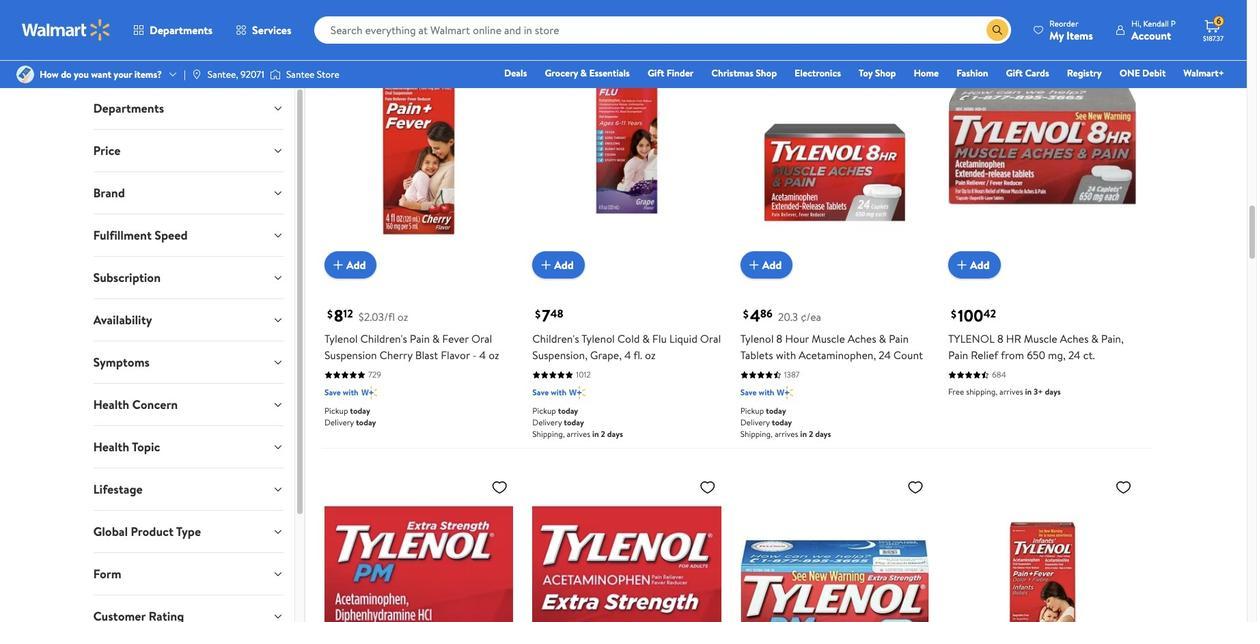 Task type: describe. For each thing, give the bounding box(es) containing it.
add to favorites list, tylenol extra strength caplets with 500 mg acetaminophen, 24 ct image
[[700, 478, 716, 496]]

$2.03/fl
[[359, 309, 395, 324]]

save for $2.03/fl oz
[[325, 386, 341, 398]]

add to cart image
[[746, 256, 763, 273]]

departments button
[[82, 87, 295, 129]]

walmart plus image for 4
[[777, 386, 794, 399]]

tylenol 8 hr muscle aches & pain, pain relief from 650 mg, 24 ct. image
[[949, 12, 1138, 267]]

0 horizontal spatial oz
[[398, 309, 408, 324]]

add for $2.03/fl oz
[[346, 257, 366, 272]]

fever
[[442, 331, 469, 346]]

4 inside $ 8 12 $2.03/fl oz tylenol children's pain & fever oral suspension cherry blast flavor - 4 oz
[[480, 347, 486, 362]]

mg,
[[1049, 347, 1066, 362]]

health topic
[[93, 439, 160, 456]]

children's inside children's tylenol cold & flu liquid oral suspension, grape, 4 fl. oz
[[533, 331, 579, 346]]

gift finder
[[648, 66, 694, 80]]

suspension,
[[533, 347, 588, 362]]

flavor
[[441, 347, 470, 362]]

grocery
[[545, 66, 578, 80]]

with inside "$ 4 86 20.3 ¢/ea tylenol 8 hour muscle aches & pain tablets with acetaminophen, 24 count"
[[776, 347, 796, 362]]

global product type tab
[[82, 511, 295, 553]]

deals
[[504, 66, 527, 80]]

in for 20.3 ¢/ea
[[801, 428, 807, 440]]

$187.37
[[1204, 33, 1224, 43]]

2 for 20.3 ¢/ea
[[809, 428, 814, 440]]

form tab
[[82, 554, 295, 595]]

92071
[[241, 68, 264, 81]]

pain inside "$ 4 86 20.3 ¢/ea tylenol 8 hour muscle aches & pain tablets with acetaminophen, 24 count"
[[889, 331, 909, 346]]

santee, 92071
[[208, 68, 264, 81]]

subscription tab
[[82, 257, 295, 299]]

arrives for 7
[[567, 428, 591, 440]]

electronics link
[[789, 66, 848, 81]]

42
[[984, 306, 997, 321]]

pickup today delivery today shipping, arrives in 2 days for 20.3 ¢/ea
[[741, 405, 831, 440]]

add to favorites list, tylenol pm extra strength caplets (pack of 10) image
[[908, 478, 924, 496]]

kendall
[[1144, 17, 1169, 29]]

brand tab
[[82, 172, 295, 214]]

symptoms tab
[[82, 342, 295, 383]]

2 horizontal spatial arrives
[[1000, 386, 1024, 397]]

price
[[93, 142, 121, 159]]

oz inside children's tylenol cold & flu liquid oral suspension, grape, 4 fl. oz
[[645, 347, 656, 362]]

$ for 100
[[951, 306, 957, 321]]

hr
[[1006, 331, 1022, 346]]

tablets
[[741, 347, 774, 362]]

free
[[949, 386, 965, 397]]

& inside "$ 4 86 20.3 ¢/ea tylenol 8 hour muscle aches & pain tablets with acetaminophen, 24 count"
[[879, 331, 887, 346]]

100
[[958, 304, 984, 327]]

services button
[[224, 14, 303, 46]]

add to favorites list, tylenol pm extra strength pain reliever & sleep aid caplets, 150 ct image
[[492, 478, 508, 496]]

grocery & essentials
[[545, 66, 630, 80]]

your
[[114, 68, 132, 81]]

home
[[914, 66, 939, 80]]

save with for $2.03/fl oz
[[325, 386, 359, 398]]

blast
[[415, 347, 438, 362]]

add to cart image for $2.03/fl oz
[[330, 256, 346, 273]]

global product type button
[[82, 511, 295, 553]]

from
[[1001, 347, 1025, 362]]

reorder my items
[[1050, 17, 1094, 43]]

shipping,
[[967, 386, 998, 397]]

12
[[344, 306, 353, 321]]

shop for christmas shop
[[756, 66, 777, 80]]

gift finder link
[[642, 66, 700, 81]]

children's tylenol cold & flu liquid oral suspension, grape, 4 fl. oz
[[533, 331, 721, 362]]

Walmart Site-Wide search field
[[314, 16, 1012, 44]]

walmart image
[[22, 19, 111, 41]]

684
[[992, 368, 1007, 380]]

8 for tylenol 8 hr muscle aches & pain, pain relief from 650 mg, 24 ct.
[[998, 331, 1004, 346]]

how
[[40, 68, 59, 81]]

aches inside "$ 4 86 20.3 ¢/ea tylenol 8 hour muscle aches & pain tablets with acetaminophen, 24 count"
[[848, 331, 877, 346]]

finder
[[667, 66, 694, 80]]

add button for $2.03/fl oz
[[325, 251, 377, 278]]

$ 100 42
[[951, 304, 997, 327]]

children's inside $ 8 12 $2.03/fl oz tylenol children's pain & fever oral suspension cherry blast flavor - 4 oz
[[361, 331, 407, 346]]

health for health concern
[[93, 396, 129, 414]]

deals link
[[498, 66, 533, 81]]

my
[[1050, 28, 1064, 43]]

add for 100
[[971, 257, 990, 272]]

christmas shop
[[712, 66, 777, 80]]

items?
[[134, 68, 162, 81]]

6
[[1217, 15, 1222, 27]]

pickup for 7
[[533, 405, 556, 416]]

essentials
[[589, 66, 630, 80]]

650
[[1027, 347, 1046, 362]]

$ for 8
[[327, 306, 333, 321]]

oral inside $ 8 12 $2.03/fl oz tylenol children's pain & fever oral suspension cherry blast flavor - 4 oz
[[472, 331, 492, 346]]

walmart plus image
[[569, 386, 585, 399]]

save with for 7
[[533, 386, 567, 398]]

pain for tylenol 8 hr muscle aches & pain, pain relief from 650 mg, 24 ct.
[[949, 347, 969, 362]]

symptoms
[[93, 354, 150, 371]]

departments button
[[122, 14, 224, 46]]

symptoms button
[[82, 342, 295, 383]]

christmas
[[712, 66, 754, 80]]

24 inside "$ 4 86 20.3 ¢/ea tylenol 8 hour muscle aches & pain tablets with acetaminophen, 24 count"
[[879, 347, 891, 362]]

grape,
[[590, 347, 622, 362]]

7
[[542, 304, 551, 327]]

fulfillment speed tab
[[82, 215, 295, 256]]

search icon image
[[992, 25, 1003, 36]]

Search search field
[[314, 16, 1012, 44]]

add to favorites list, infants' tylenol pain and fever, grape (pack of 18) image
[[1116, 478, 1132, 496]]

add button for 100
[[949, 251, 1001, 278]]

add for 20.3 ¢/ea
[[763, 257, 782, 272]]

shop for toy shop
[[875, 66, 896, 80]]

add button for 20.3 ¢/ea
[[741, 251, 793, 278]]

health concern button
[[82, 384, 295, 426]]

& inside grocery & essentials link
[[581, 66, 587, 80]]

ct.
[[1084, 347, 1095, 362]]

pickup today delivery today shipping, arrives in 2 days for 7
[[533, 405, 623, 440]]

|
[[184, 68, 186, 81]]

health topic button
[[82, 427, 295, 468]]

pickup for 20.3 ¢/ea
[[741, 405, 764, 416]]

tylenol
[[949, 331, 995, 346]]

grocery & essentials link
[[539, 66, 636, 81]]

pain for $ 8 12 $2.03/fl oz tylenol children's pain & fever oral suspension cherry blast flavor - 4 oz
[[410, 331, 430, 346]]

cold
[[618, 331, 640, 346]]

brand button
[[82, 172, 295, 214]]

with for 20.3 ¢/ea
[[759, 386, 775, 398]]

¢/ea
[[801, 309, 822, 324]]

lifestage tab
[[82, 469, 295, 511]]

pickup inside pickup today delivery today
[[325, 405, 348, 416]]

tylenol extra strength caplets with 500 mg acetaminophen, 24 ct image
[[533, 473, 722, 623]]

electronics
[[795, 66, 841, 80]]

& inside children's tylenol cold & flu liquid oral suspension, grape, 4 fl. oz
[[643, 331, 650, 346]]

departments inside popup button
[[150, 23, 213, 38]]

children's tylenol cold & flu liquid oral suspension, grape, 4 fl. oz image
[[533, 12, 722, 267]]

$ 8 12 $2.03/fl oz tylenol children's pain & fever oral suspension cherry blast flavor - 4 oz
[[325, 304, 499, 362]]

8 for $ 8 12 $2.03/fl oz tylenol children's pain & fever oral suspension cherry blast flavor - 4 oz
[[334, 304, 344, 327]]

suspension
[[325, 347, 377, 362]]

you
[[74, 68, 89, 81]]

shipping, for 7
[[533, 428, 565, 440]]

fulfillment speed button
[[82, 215, 295, 256]]

santee,
[[208, 68, 238, 81]]

add button for 7
[[533, 251, 585, 278]]

add for 7
[[555, 257, 574, 272]]

christmas shop link
[[706, 66, 783, 81]]

$ for 7
[[535, 306, 541, 321]]



Task type: locate. For each thing, give the bounding box(es) containing it.
registry link
[[1061, 66, 1108, 81]]

shop
[[756, 66, 777, 80], [875, 66, 896, 80]]

tylenol inside $ 8 12 $2.03/fl oz tylenol children's pain & fever oral suspension cherry blast flavor - 4 oz
[[325, 331, 358, 346]]

4 add from the left
[[971, 257, 990, 272]]

1 children's from the left
[[361, 331, 407, 346]]

24 inside tylenol 8 hr muscle aches & pain, pain relief from 650 mg, 24 ct.
[[1069, 347, 1081, 362]]

0 horizontal spatial  image
[[16, 66, 34, 83]]

0 horizontal spatial shipping,
[[533, 428, 565, 440]]

walmart plus image down "1387"
[[777, 386, 794, 399]]

tylenol children's pain & fever oral suspension cherry blast flavor - 4 oz image
[[325, 12, 513, 267]]

 image for santee, 92071
[[191, 69, 202, 80]]

 image right 92071
[[270, 68, 281, 81]]

tylenol up tablets
[[741, 331, 774, 346]]

24 left count at the bottom of the page
[[879, 347, 891, 362]]

add to cart image up 100
[[954, 256, 971, 273]]

save with down tablets
[[741, 386, 775, 398]]

2 for 7
[[601, 428, 606, 440]]

1 vertical spatial departments
[[93, 100, 164, 117]]

health topic tab
[[82, 427, 295, 468]]

2 horizontal spatial pickup
[[741, 405, 764, 416]]

1 horizontal spatial oral
[[700, 331, 721, 346]]

3+
[[1034, 386, 1043, 397]]

 image for how do you want your items?
[[16, 66, 34, 83]]

add to cart image for 100
[[954, 256, 971, 273]]

health down symptoms in the bottom of the page
[[93, 396, 129, 414]]

2 24 from the left
[[1069, 347, 1081, 362]]

muscle inside tylenol 8 hr muscle aches & pain, pain relief from 650 mg, 24 ct.
[[1024, 331, 1058, 346]]

$ for 4
[[743, 306, 749, 321]]

0 horizontal spatial delivery
[[325, 416, 354, 428]]

1 save from the left
[[325, 386, 341, 398]]

health concern tab
[[82, 384, 295, 426]]

tylenol pm extra strength pain reliever & sleep aid caplets, 150 ct image
[[325, 473, 513, 623]]

0 horizontal spatial walmart plus image
[[361, 386, 377, 399]]

1 horizontal spatial save with
[[533, 386, 567, 398]]

2 tylenol from the left
[[582, 331, 615, 346]]

shop right the toy
[[875, 66, 896, 80]]

2 pickup today delivery today shipping, arrives in 2 days from the left
[[741, 405, 831, 440]]

1 shipping, from the left
[[533, 428, 565, 440]]

shop right christmas
[[756, 66, 777, 80]]

health left the "topic"
[[93, 439, 129, 456]]

availability
[[93, 312, 152, 329]]

health concern
[[93, 396, 178, 414]]

gift inside "link"
[[1007, 66, 1023, 80]]

0 horizontal spatial muscle
[[812, 331, 845, 346]]

oz
[[398, 309, 408, 324], [489, 347, 499, 362], [645, 347, 656, 362]]

1 horizontal spatial 24
[[1069, 347, 1081, 362]]

global product type
[[93, 524, 201, 541]]

delivery inside pickup today delivery today
[[325, 416, 354, 428]]

pickup today delivery today shipping, arrives in 2 days down "1387"
[[741, 405, 831, 440]]

add to favorites list, tylenol 8 hour muscle aches & pain tablets with acetaminophen, 24 count image
[[908, 17, 924, 34]]

4 left 20.3
[[750, 304, 761, 327]]

0 horizontal spatial shop
[[756, 66, 777, 80]]

departments up '|'
[[150, 23, 213, 38]]

2 muscle from the left
[[1024, 331, 1058, 346]]

muscle inside "$ 4 86 20.3 ¢/ea tylenol 8 hour muscle aches & pain tablets with acetaminophen, 24 count"
[[812, 331, 845, 346]]

add button up 12
[[325, 251, 377, 278]]

1 horizontal spatial 4
[[625, 347, 631, 362]]

infants' tylenol pain and fever, grape (pack of 18) image
[[949, 473, 1138, 623]]

one debit
[[1120, 66, 1166, 80]]

tylenol inside children's tylenol cold & flu liquid oral suspension, grape, 4 fl. oz
[[582, 331, 615, 346]]

store
[[317, 68, 340, 81]]

aches inside tylenol 8 hr muscle aches & pain, pain relief from 650 mg, 24 ct.
[[1060, 331, 1089, 346]]

3 $ from the left
[[743, 306, 749, 321]]

1 horizontal spatial shipping,
[[741, 428, 773, 440]]

2
[[601, 428, 606, 440], [809, 428, 814, 440]]

tab
[[82, 596, 295, 623]]

1 horizontal spatial walmart plus image
[[777, 386, 794, 399]]

1 oral from the left
[[472, 331, 492, 346]]

muscle
[[812, 331, 845, 346], [1024, 331, 1058, 346]]

flu
[[653, 331, 667, 346]]

1 horizontal spatial save
[[533, 386, 549, 398]]

tylenol up the grape,
[[582, 331, 615, 346]]

product
[[131, 524, 174, 541]]

2 children's from the left
[[533, 331, 579, 346]]

tylenol pm extra strength caplets (pack of 10) image
[[741, 473, 930, 623]]

how do you want your items?
[[40, 68, 162, 81]]

1 aches from the left
[[848, 331, 877, 346]]

gift for gift cards
[[1007, 66, 1023, 80]]

with
[[776, 347, 796, 362], [343, 386, 359, 398], [551, 386, 567, 398], [759, 386, 775, 398]]

1 horizontal spatial days
[[816, 428, 831, 440]]

$ 7 48
[[535, 304, 564, 327]]

pickup today delivery today
[[325, 405, 376, 428]]

0 vertical spatial departments
[[150, 23, 213, 38]]

$ left 100
[[951, 306, 957, 321]]

departments tab
[[82, 87, 295, 129]]

1 vertical spatial health
[[93, 439, 129, 456]]

1 horizontal spatial shop
[[875, 66, 896, 80]]

3 tylenol from the left
[[741, 331, 774, 346]]

departments inside dropdown button
[[93, 100, 164, 117]]

1 add to cart image from the left
[[330, 256, 346, 273]]

children's up cherry
[[361, 331, 407, 346]]

$ inside $ 100 42
[[951, 306, 957, 321]]

services
[[252, 23, 292, 38]]

2 shipping, from the left
[[741, 428, 773, 440]]

1 24 from the left
[[879, 347, 891, 362]]

3 pickup from the left
[[741, 405, 764, 416]]

want
[[91, 68, 111, 81]]

3 save with from the left
[[741, 386, 775, 398]]

1387
[[784, 368, 800, 380]]

save for 20.3 ¢/ea
[[741, 386, 757, 398]]

8
[[334, 304, 344, 327], [777, 331, 783, 346], [998, 331, 1004, 346]]

price tab
[[82, 130, 295, 172]]

oral inside children's tylenol cold & flu liquid oral suspension, grape, 4 fl. oz
[[700, 331, 721, 346]]

cherry
[[380, 347, 413, 362]]

1012
[[576, 368, 591, 380]]

4 left fl.
[[625, 347, 631, 362]]

0 horizontal spatial 24
[[879, 347, 891, 362]]

add up 12
[[346, 257, 366, 272]]

 image right '|'
[[191, 69, 202, 80]]

1 horizontal spatial 2
[[809, 428, 814, 440]]

1 horizontal spatial children's
[[533, 331, 579, 346]]

1 add from the left
[[346, 257, 366, 272]]

oz right -
[[489, 347, 499, 362]]

pickup down suspension
[[325, 405, 348, 416]]

add to favorites list, tylenol children's pain & fever oral suspension cherry blast flavor - 4 oz image
[[492, 17, 508, 34]]

pain down tylenol
[[949, 347, 969, 362]]

3 add from the left
[[763, 257, 782, 272]]

2 horizontal spatial  image
[[270, 68, 281, 81]]

delivery
[[325, 416, 354, 428], [533, 416, 562, 428], [741, 416, 770, 428]]

0 horizontal spatial save with
[[325, 386, 359, 398]]

1 muscle from the left
[[812, 331, 845, 346]]

0 horizontal spatial gift
[[648, 66, 665, 80]]

tylenol inside "$ 4 86 20.3 ¢/ea tylenol 8 hour muscle aches & pain tablets with acetaminophen, 24 count"
[[741, 331, 774, 346]]

1 $ from the left
[[327, 306, 333, 321]]

shipping,
[[533, 428, 565, 440], [741, 428, 773, 440]]

oz right fl.
[[645, 347, 656, 362]]

1 tylenol from the left
[[325, 331, 358, 346]]

1 horizontal spatial oz
[[489, 347, 499, 362]]

3 add button from the left
[[741, 251, 793, 278]]

 image for santee store
[[270, 68, 281, 81]]

2 horizontal spatial tylenol
[[741, 331, 774, 346]]

1 pickup from the left
[[325, 405, 348, 416]]

 image left how
[[16, 66, 34, 83]]

0 horizontal spatial arrives
[[567, 428, 591, 440]]

acetaminophen,
[[799, 347, 876, 362]]

0 horizontal spatial save
[[325, 386, 341, 398]]

delivery for 20.3 ¢/ea
[[741, 416, 770, 428]]

3 save from the left
[[741, 386, 757, 398]]

2 horizontal spatial in
[[1026, 386, 1032, 397]]

0 horizontal spatial oral
[[472, 331, 492, 346]]

2 horizontal spatial oz
[[645, 347, 656, 362]]

gift left cards
[[1007, 66, 1023, 80]]

add to cart image up 12
[[330, 256, 346, 273]]

muscle up 650
[[1024, 331, 1058, 346]]

lifestage button
[[82, 469, 295, 511]]

pain up blast
[[410, 331, 430, 346]]

1 2 from the left
[[601, 428, 606, 440]]

 image
[[16, 66, 34, 83], [270, 68, 281, 81], [191, 69, 202, 80]]

arrives down '684'
[[1000, 386, 1024, 397]]

24 left ct.
[[1069, 347, 1081, 362]]

86
[[761, 306, 773, 321]]

4 add button from the left
[[949, 251, 1001, 278]]

0 horizontal spatial days
[[607, 428, 623, 440]]

1 horizontal spatial add to cart image
[[538, 256, 555, 273]]

add
[[346, 257, 366, 272], [555, 257, 574, 272], [763, 257, 782, 272], [971, 257, 990, 272]]

pain up count at the bottom of the page
[[889, 331, 909, 346]]

2 2 from the left
[[809, 428, 814, 440]]

3 delivery from the left
[[741, 416, 770, 428]]

gift for gift finder
[[648, 66, 665, 80]]

tylenol for 4
[[741, 331, 774, 346]]

8 inside $ 8 12 $2.03/fl oz tylenol children's pain & fever oral suspension cherry blast flavor - 4 oz
[[334, 304, 344, 327]]

0 horizontal spatial 4
[[480, 347, 486, 362]]

add to favorites list, children's tylenol cold & flu liquid oral suspension, grape, 4 fl. oz image
[[700, 17, 716, 34]]

muscle up acetaminophen,
[[812, 331, 845, 346]]

add to favorites list, tylenol 8 hr muscle aches & pain, pain relief from 650 mg, 24 ct. image
[[1116, 17, 1132, 34]]

1 save with from the left
[[325, 386, 359, 398]]

1 horizontal spatial delivery
[[533, 416, 562, 428]]

days for 7
[[607, 428, 623, 440]]

1 horizontal spatial gift
[[1007, 66, 1023, 80]]

save with
[[325, 386, 359, 398], [533, 386, 567, 398], [741, 386, 775, 398]]

fl.
[[634, 347, 643, 362]]

hi,
[[1132, 17, 1142, 29]]

save with for 20.3 ¢/ea
[[741, 386, 775, 398]]

add up the 48
[[555, 257, 574, 272]]

save with up pickup today delivery today
[[325, 386, 359, 398]]

debit
[[1143, 66, 1166, 80]]

0 horizontal spatial 2
[[601, 428, 606, 440]]

& inside $ 8 12 $2.03/fl oz tylenol children's pain & fever oral suspension cherry blast flavor - 4 oz
[[433, 331, 440, 346]]

0 horizontal spatial pickup today delivery today shipping, arrives in 2 days
[[533, 405, 623, 440]]

$ left 86 at the right of the page
[[743, 306, 749, 321]]

topic
[[132, 439, 160, 456]]

children's up suspension,
[[533, 331, 579, 346]]

days for 20.3 ¢/ea
[[816, 428, 831, 440]]

2 horizontal spatial delivery
[[741, 416, 770, 428]]

tylenol 8 hour muscle aches & pain tablets with acetaminophen, 24 count image
[[741, 12, 930, 267]]

pickup down suspension,
[[533, 405, 556, 416]]

2 add from the left
[[555, 257, 574, 272]]

1 pickup today delivery today shipping, arrives in 2 days from the left
[[533, 405, 623, 440]]

account
[[1132, 28, 1172, 43]]

add to cart image
[[330, 256, 346, 273], [538, 256, 555, 273], [954, 256, 971, 273]]

one
[[1120, 66, 1141, 80]]

2 horizontal spatial add to cart image
[[954, 256, 971, 273]]

toy shop link
[[853, 66, 903, 81]]

form button
[[82, 554, 295, 595]]

6 $187.37
[[1204, 15, 1224, 43]]

8 inside tylenol 8 hr muscle aches & pain, pain relief from 650 mg, 24 ct.
[[998, 331, 1004, 346]]

pain inside tylenol 8 hr muscle aches & pain, pain relief from 650 mg, 24 ct.
[[949, 347, 969, 362]]

arrives for 20.3 ¢/ea
[[775, 428, 799, 440]]

2 shop from the left
[[875, 66, 896, 80]]

gift left finder
[[648, 66, 665, 80]]

4 inside "$ 4 86 20.3 ¢/ea tylenol 8 hour muscle aches & pain tablets with acetaminophen, 24 count"
[[750, 304, 761, 327]]

toy shop
[[859, 66, 896, 80]]

hi, kendall p account
[[1132, 17, 1176, 43]]

2 horizontal spatial save with
[[741, 386, 775, 398]]

add to cart image up the 48
[[538, 256, 555, 273]]

p
[[1171, 17, 1176, 29]]

santee
[[286, 68, 315, 81]]

2 add to cart image from the left
[[538, 256, 555, 273]]

1 health from the top
[[93, 396, 129, 414]]

1 shop from the left
[[756, 66, 777, 80]]

0 horizontal spatial tylenol
[[325, 331, 358, 346]]

shipping, for 20.3 ¢/ea
[[741, 428, 773, 440]]

$ inside $ 7 48
[[535, 306, 541, 321]]

2 aches from the left
[[1060, 331, 1089, 346]]

0 horizontal spatial pain
[[410, 331, 430, 346]]

walmart plus image down 729
[[361, 386, 377, 399]]

add to cart image for 7
[[538, 256, 555, 273]]

walmart plus image for 8
[[361, 386, 377, 399]]

$ inside $ 8 12 $2.03/fl oz tylenol children's pain & fever oral suspension cherry blast flavor - 4 oz
[[327, 306, 333, 321]]

2 horizontal spatial save
[[741, 386, 757, 398]]

2 gift from the left
[[1007, 66, 1023, 80]]

in for 7
[[593, 428, 599, 440]]

add button up the 48
[[533, 251, 585, 278]]

1 horizontal spatial pickup
[[533, 405, 556, 416]]

8 left hour
[[777, 331, 783, 346]]

2 $ from the left
[[535, 306, 541, 321]]

fulfillment
[[93, 227, 152, 244]]

2 horizontal spatial days
[[1045, 386, 1061, 397]]

0 horizontal spatial add to cart image
[[330, 256, 346, 273]]

registry
[[1067, 66, 1102, 80]]

1 add button from the left
[[325, 251, 377, 278]]

2 horizontal spatial pain
[[949, 347, 969, 362]]

aches up acetaminophen,
[[848, 331, 877, 346]]

2 oral from the left
[[700, 331, 721, 346]]

8 left hr
[[998, 331, 1004, 346]]

1 horizontal spatial in
[[801, 428, 807, 440]]

1 delivery from the left
[[325, 416, 354, 428]]

items
[[1067, 28, 1094, 43]]

liquid
[[670, 331, 698, 346]]

with for $2.03/fl oz
[[343, 386, 359, 398]]

2 save from the left
[[533, 386, 549, 398]]

arrives down "1387"
[[775, 428, 799, 440]]

0 horizontal spatial children's
[[361, 331, 407, 346]]

oral right liquid
[[700, 331, 721, 346]]

walmart plus image
[[361, 386, 377, 399], [777, 386, 794, 399]]

pain
[[410, 331, 430, 346], [889, 331, 909, 346], [949, 347, 969, 362]]

tylenol up suspension
[[325, 331, 358, 346]]

1 walmart plus image from the left
[[361, 386, 377, 399]]

2 horizontal spatial 4
[[750, 304, 761, 327]]

tylenol for 8
[[325, 331, 358, 346]]

pickup down tablets
[[741, 405, 764, 416]]

pickup today delivery today shipping, arrives in 2 days down walmart plus image
[[533, 405, 623, 440]]

brand
[[93, 185, 125, 202]]

aches up ct.
[[1060, 331, 1089, 346]]

1 horizontal spatial arrives
[[775, 428, 799, 440]]

delivery for 7
[[533, 416, 562, 428]]

save left walmart plus image
[[533, 386, 549, 398]]

health for health topic
[[93, 439, 129, 456]]

arrives down walmart plus image
[[567, 428, 591, 440]]

add button up $ 100 42
[[949, 251, 1001, 278]]

0 horizontal spatial pickup
[[325, 405, 348, 416]]

fashion link
[[951, 66, 995, 81]]

1 horizontal spatial 8
[[777, 331, 783, 346]]

1 horizontal spatial pickup today delivery today shipping, arrives in 2 days
[[741, 405, 831, 440]]

gift
[[648, 66, 665, 80], [1007, 66, 1023, 80]]

2 delivery from the left
[[533, 416, 562, 428]]

2 health from the top
[[93, 439, 129, 456]]

0 horizontal spatial 8
[[334, 304, 344, 327]]

global
[[93, 524, 128, 541]]

2 save with from the left
[[533, 386, 567, 398]]

2 add button from the left
[[533, 251, 585, 278]]

$ left 12
[[327, 306, 333, 321]]

save for 7
[[533, 386, 549, 398]]

with up pickup today delivery today
[[343, 386, 359, 398]]

0 horizontal spatial aches
[[848, 331, 877, 346]]

gift cards link
[[1000, 66, 1056, 81]]

concern
[[132, 396, 178, 414]]

oz right $2.03/fl at the left
[[398, 309, 408, 324]]

3 add to cart image from the left
[[954, 256, 971, 273]]

with left walmart plus image
[[551, 386, 567, 398]]

pain inside $ 8 12 $2.03/fl oz tylenol children's pain & fever oral suspension cherry blast flavor - 4 oz
[[410, 331, 430, 346]]

relief
[[971, 347, 999, 362]]

20.3
[[778, 309, 798, 324]]

add button
[[325, 251, 377, 278], [533, 251, 585, 278], [741, 251, 793, 278], [949, 251, 1001, 278]]

1 horizontal spatial muscle
[[1024, 331, 1058, 346]]

4 right -
[[480, 347, 486, 362]]

1 horizontal spatial tylenol
[[582, 331, 615, 346]]

reorder
[[1050, 17, 1079, 29]]

subscription button
[[82, 257, 295, 299]]

tylenol 8 hr muscle aches & pain, pain relief from 650 mg, 24 ct.
[[949, 331, 1124, 362]]

1 horizontal spatial  image
[[191, 69, 202, 80]]

2 horizontal spatial 8
[[998, 331, 1004, 346]]

days
[[1045, 386, 1061, 397], [607, 428, 623, 440], [816, 428, 831, 440]]

& inside tylenol 8 hr muscle aches & pain, pain relief from 650 mg, 24 ct.
[[1092, 331, 1099, 346]]

2 walmart plus image from the left
[[777, 386, 794, 399]]

48
[[551, 306, 564, 321]]

walmart+
[[1184, 66, 1225, 80]]

1 horizontal spatial pain
[[889, 331, 909, 346]]

24
[[879, 347, 891, 362], [1069, 347, 1081, 362]]

0 vertical spatial health
[[93, 396, 129, 414]]

$ left 7 at the left
[[535, 306, 541, 321]]

save
[[325, 386, 341, 398], [533, 386, 549, 398], [741, 386, 757, 398]]

fulfillment speed
[[93, 227, 188, 244]]

oral up -
[[472, 331, 492, 346]]

1 horizontal spatial aches
[[1060, 331, 1089, 346]]

add up 86 at the right of the page
[[763, 257, 782, 272]]

departments down your
[[93, 100, 164, 117]]

aches
[[848, 331, 877, 346], [1060, 331, 1089, 346]]

0 horizontal spatial in
[[593, 428, 599, 440]]

free shipping, arrives in 3+ days
[[949, 386, 1061, 397]]

add up 42
[[971, 257, 990, 272]]

save down tablets
[[741, 386, 757, 398]]

4 inside children's tylenol cold & flu liquid oral suspension, grape, 4 fl. oz
[[625, 347, 631, 362]]

4 $ from the left
[[951, 306, 957, 321]]

1 gift from the left
[[648, 66, 665, 80]]

save up pickup today delivery today
[[325, 386, 341, 398]]

toy
[[859, 66, 873, 80]]

2 pickup from the left
[[533, 405, 556, 416]]

availability tab
[[82, 299, 295, 341]]

with down hour
[[776, 347, 796, 362]]

add button up 86 at the right of the page
[[741, 251, 793, 278]]

8 inside "$ 4 86 20.3 ¢/ea tylenol 8 hour muscle aches & pain tablets with acetaminophen, 24 count"
[[777, 331, 783, 346]]

with for 7
[[551, 386, 567, 398]]

$ inside "$ 4 86 20.3 ¢/ea tylenol 8 hour muscle aches & pain tablets with acetaminophen, 24 count"
[[743, 306, 749, 321]]

santee store
[[286, 68, 340, 81]]

price button
[[82, 130, 295, 172]]

with down tablets
[[759, 386, 775, 398]]

8 left $2.03/fl at the left
[[334, 304, 344, 327]]

save with left walmart plus image
[[533, 386, 567, 398]]



Task type: vqa. For each thing, say whether or not it's contained in the screenshot.
THE | 95829
no



